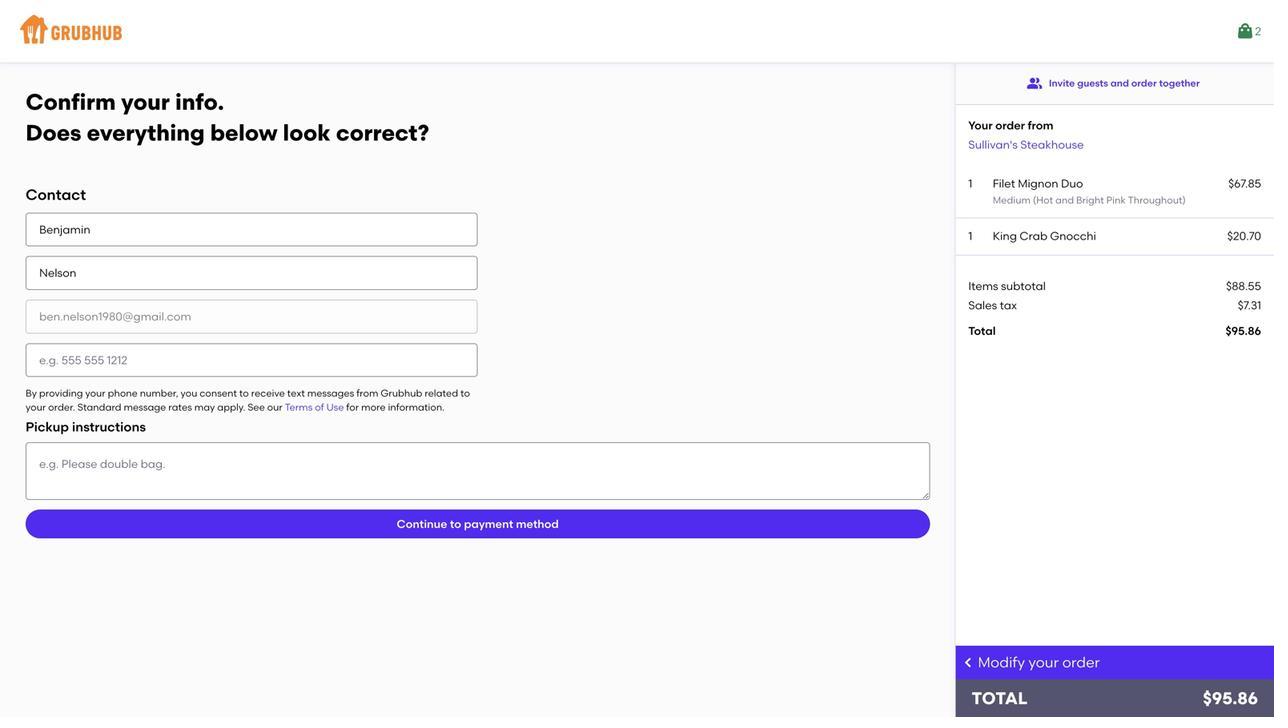 Task type: locate. For each thing, give the bounding box(es) containing it.
receive
[[251, 388, 285, 399]]

1 horizontal spatial from
[[1028, 119, 1054, 132]]

0 vertical spatial total
[[969, 324, 996, 338]]

1 vertical spatial $95.86
[[1204, 688, 1259, 709]]

by providing your phone number, you consent to receive text messages from grubhub related to your order. standard message rates may apply. see our
[[26, 388, 470, 413]]

$95.86
[[1226, 324, 1262, 338], [1204, 688, 1259, 709]]

1 vertical spatial and
[[1056, 194, 1075, 206]]

0 vertical spatial $95.86
[[1226, 324, 1262, 338]]

0 horizontal spatial from
[[357, 388, 379, 399]]

your down by
[[26, 401, 46, 413]]

message
[[124, 401, 166, 413]]

grubhub
[[381, 388, 423, 399]]

order left together
[[1132, 77, 1158, 89]]

info.
[[175, 89, 224, 115]]

text
[[287, 388, 305, 399]]

confirm your info. does everything below look correct?
[[26, 89, 429, 146]]

1 1 from the top
[[969, 177, 973, 190]]

pickup
[[26, 419, 69, 435]]

from up terms of use for more information.
[[357, 388, 379, 399]]

2 horizontal spatial order
[[1132, 77, 1158, 89]]

total down sales
[[969, 324, 996, 338]]

total down modify
[[972, 688, 1028, 709]]

2
[[1256, 24, 1262, 38]]

2 1 from the top
[[969, 229, 973, 243]]

1 vertical spatial total
[[972, 688, 1028, 709]]

from up steakhouse
[[1028, 119, 1054, 132]]

order inside your order from sullivan's steakhouse
[[996, 119, 1026, 132]]

your
[[969, 119, 993, 132]]

$7.31
[[1239, 299, 1262, 312]]

0 vertical spatial and
[[1111, 77, 1130, 89]]

your up everything
[[121, 89, 170, 115]]

(hot
[[1034, 194, 1054, 206]]

sullivan's steakhouse link
[[969, 138, 1085, 152]]

1 left filet
[[969, 177, 973, 190]]

1 vertical spatial 1
[[969, 229, 973, 243]]

0 horizontal spatial order
[[996, 119, 1026, 132]]

Email email field
[[26, 300, 478, 334]]

by
[[26, 388, 37, 399]]

and inside $67.85 medium (hot and bright pink throughout)
[[1056, 194, 1075, 206]]

and
[[1111, 77, 1130, 89], [1056, 194, 1075, 206]]

1 vertical spatial order
[[996, 119, 1026, 132]]

1 vertical spatial from
[[357, 388, 379, 399]]

terms of use for more information.
[[285, 401, 445, 413]]

order inside button
[[1132, 77, 1158, 89]]

2 button
[[1237, 17, 1262, 46]]

0 vertical spatial from
[[1028, 119, 1054, 132]]

rates
[[168, 401, 192, 413]]

1 for king crab gnocchi
[[969, 229, 973, 243]]

to
[[239, 388, 249, 399], [461, 388, 470, 399], [450, 517, 462, 531]]

1 left 'king'
[[969, 229, 973, 243]]

invite
[[1050, 77, 1076, 89]]

your
[[121, 89, 170, 115], [85, 388, 106, 399], [26, 401, 46, 413], [1029, 654, 1060, 671]]

2 vertical spatial order
[[1063, 654, 1101, 671]]

duo
[[1062, 177, 1084, 190]]

items subtotal
[[969, 279, 1046, 293]]

0 horizontal spatial and
[[1056, 194, 1075, 206]]

from inside by providing your phone number, you consent to receive text messages from grubhub related to your order. standard message rates may apply. see our
[[357, 388, 379, 399]]

and right guests
[[1111, 77, 1130, 89]]

1 horizontal spatial order
[[1063, 654, 1101, 671]]

continue to payment method button
[[26, 510, 931, 538]]

use
[[327, 401, 344, 413]]

from
[[1028, 119, 1054, 132], [357, 388, 379, 399]]

total
[[969, 324, 996, 338], [972, 688, 1028, 709]]

and inside button
[[1111, 77, 1130, 89]]

order
[[1132, 77, 1158, 89], [996, 119, 1026, 132], [1063, 654, 1101, 671]]

0 vertical spatial order
[[1132, 77, 1158, 89]]

to left payment
[[450, 517, 462, 531]]

below
[[210, 120, 278, 146]]

king crab gnocchi
[[993, 229, 1097, 243]]

everything
[[87, 120, 205, 146]]

and down "duo"
[[1056, 194, 1075, 206]]

1
[[969, 177, 973, 190], [969, 229, 973, 243]]

contact
[[26, 186, 86, 203]]

related
[[425, 388, 458, 399]]

does
[[26, 120, 81, 146]]

sales
[[969, 299, 998, 312]]

1 horizontal spatial and
[[1111, 77, 1130, 89]]

order up sullivan's steakhouse link
[[996, 119, 1026, 132]]

throughout)
[[1129, 194, 1187, 206]]

pink
[[1107, 194, 1126, 206]]

terms of use link
[[285, 401, 344, 413]]

0 vertical spatial 1
[[969, 177, 973, 190]]

gnocchi
[[1051, 229, 1097, 243]]

tax
[[1000, 299, 1018, 312]]

$67.85 medium (hot and bright pink throughout)
[[993, 177, 1262, 206]]

order right modify
[[1063, 654, 1101, 671]]

Last name text field
[[26, 256, 478, 290]]

our
[[267, 401, 283, 413]]



Task type: vqa. For each thing, say whether or not it's contained in the screenshot.
4.6 (183)
no



Task type: describe. For each thing, give the bounding box(es) containing it.
confirm
[[26, 89, 116, 115]]

method
[[516, 517, 559, 531]]

invite guests and order together
[[1050, 77, 1201, 89]]

$67.85
[[1229, 177, 1262, 190]]

sullivan's
[[969, 138, 1018, 152]]

filet
[[993, 177, 1016, 190]]

see
[[248, 401, 265, 413]]

phone
[[108, 388, 138, 399]]

invite guests and order together button
[[1027, 69, 1201, 98]]

crab
[[1020, 229, 1048, 243]]

bright
[[1077, 194, 1105, 206]]

Pickup instructions text field
[[26, 442, 931, 500]]

svg image
[[963, 656, 975, 669]]

to up see in the left bottom of the page
[[239, 388, 249, 399]]

sales tax
[[969, 299, 1018, 312]]

First name text field
[[26, 213, 478, 247]]

may
[[194, 401, 215, 413]]

pickup instructions
[[26, 419, 146, 435]]

terms
[[285, 401, 313, 413]]

items
[[969, 279, 999, 293]]

providing
[[39, 388, 83, 399]]

main navigation navigation
[[0, 0, 1275, 63]]

$88.55
[[1227, 279, 1262, 293]]

from inside your order from sullivan's steakhouse
[[1028, 119, 1054, 132]]

for
[[347, 401, 359, 413]]

information.
[[388, 401, 445, 413]]

Phone telephone field
[[26, 343, 478, 377]]

modify your order
[[979, 654, 1101, 671]]

guests
[[1078, 77, 1109, 89]]

look
[[283, 120, 331, 146]]

subtotal
[[1002, 279, 1046, 293]]

you
[[181, 388, 197, 399]]

order.
[[48, 401, 75, 413]]

continue
[[397, 517, 448, 531]]

medium
[[993, 194, 1031, 206]]

payment
[[464, 517, 514, 531]]

filet mignon duo
[[993, 177, 1084, 190]]

more
[[361, 401, 386, 413]]

consent
[[200, 388, 237, 399]]

standard
[[77, 401, 121, 413]]

messages
[[307, 388, 354, 399]]

mignon
[[1019, 177, 1059, 190]]

correct?
[[336, 120, 429, 146]]

to right related
[[461, 388, 470, 399]]

your up standard
[[85, 388, 106, 399]]

1 for filet mignon duo
[[969, 177, 973, 190]]

of
[[315, 401, 324, 413]]

instructions
[[72, 419, 146, 435]]

number,
[[140, 388, 178, 399]]

steakhouse
[[1021, 138, 1085, 152]]

apply.
[[217, 401, 246, 413]]

to inside 'continue to payment method' button
[[450, 517, 462, 531]]

your inside confirm your info. does everything below look correct?
[[121, 89, 170, 115]]

your right modify
[[1029, 654, 1060, 671]]

your order from sullivan's steakhouse
[[969, 119, 1085, 152]]

$20.70
[[1228, 229, 1262, 243]]

people icon image
[[1027, 75, 1043, 91]]

king
[[993, 229, 1018, 243]]

modify
[[979, 654, 1026, 671]]

continue to payment method
[[397, 517, 559, 531]]

together
[[1160, 77, 1201, 89]]



